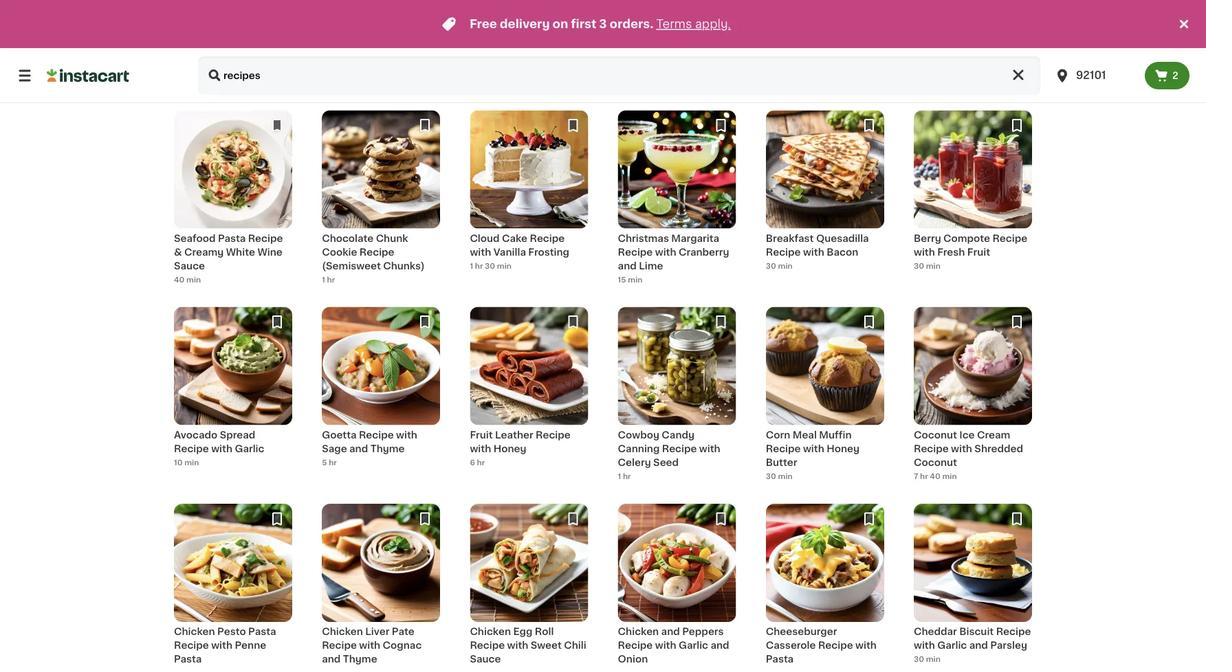 Task type: vqa. For each thing, say whether or not it's contained in the screenshot.


Task type: locate. For each thing, give the bounding box(es) containing it.
avocado
[[174, 430, 218, 440]]

0 horizontal spatial honey
[[494, 444, 526, 454]]

min for seafood pasta recipe & creamy white wine sauce
[[186, 276, 201, 283]]

berry compote recipe with fresh fruit
[[914, 233, 1028, 257]]

filipino ensaymada recipe + buttercream topping 3 hr 30 min
[[174, 36, 282, 86]]

1 horizontal spatial 1 hr
[[618, 473, 631, 480]]

recipe down cheeseburger
[[818, 641, 853, 651]]

min for corn meal muffin recipe with honey butter
[[778, 473, 793, 480]]

sauce for &
[[174, 261, 205, 270]]

recipe inside flan recipe (mexican caramel dessert)
[[493, 36, 528, 46]]

hr for coconut ice cream recipe with shredded coconut
[[920, 473, 928, 480]]

1 hr for chocolate chunk cookie recipe (semisweet chunks)
[[322, 276, 335, 283]]

penne
[[235, 641, 266, 651]]

onion
[[618, 655, 648, 664]]

0 horizontal spatial 40
[[174, 276, 185, 283]]

1 hr for cowboy candy canning recipe with celery seed
[[618, 473, 631, 480]]

chicken pesto pasta recipe with penne pasta
[[174, 627, 276, 664]]

1 + from the left
[[211, 50, 217, 60]]

2 honey from the left
[[827, 444, 860, 454]]

sauce
[[174, 261, 205, 270], [470, 655, 501, 664]]

recipe right compote
[[993, 233, 1028, 243]]

3 right first
[[599, 18, 607, 30]]

instacart logo image
[[47, 67, 129, 84]]

fruit
[[968, 247, 990, 257], [470, 430, 493, 440]]

coconut
[[914, 430, 957, 440], [914, 458, 957, 467]]

fruit down compote
[[968, 247, 990, 257]]

recipe inside breakfast quesadilla recipe with bacon
[[766, 247, 801, 257]]

recipe down christmas
[[618, 247, 653, 257]]

min for avocado spread recipe with garlic
[[184, 459, 199, 466]]

0 vertical spatial 1 hr
[[322, 276, 335, 283]]

chili
[[564, 641, 586, 651]]

filipino up the (pork
[[322, 36, 358, 46]]

hr inside filipino ensaymada recipe + buttercream topping 3 hr 30 min
[[181, 79, 189, 86]]

1 vertical spatial coconut
[[914, 458, 957, 467]]

butter
[[766, 458, 797, 467]]

recipe down breakfast
[[766, 247, 801, 257]]

None search field
[[198, 56, 1041, 95]]

1 down celery
[[618, 473, 621, 480]]

min down cheddar
[[926, 656, 941, 663]]

seafood
[[174, 233, 216, 243]]

vegetable
[[359, 50, 410, 60]]

min right 15
[[628, 276, 643, 283]]

sauce for recipe
[[470, 655, 501, 664]]

caramel
[[470, 50, 512, 60]]

+
[[211, 50, 217, 60], [351, 50, 357, 60]]

2 chicken from the left
[[322, 627, 363, 637]]

1 vertical spatial 1 hr
[[618, 473, 631, 480]]

30 down topping
[[191, 79, 201, 86]]

30 down berry
[[914, 262, 924, 270]]

0 horizontal spatial chocolate
[[322, 233, 374, 243]]

1 hr down celery
[[618, 473, 631, 480]]

hr right 6
[[477, 459, 485, 466]]

recipe left (chewy)
[[914, 50, 949, 60]]

recipe up topping
[[174, 50, 209, 60]]

recipe inside eggplant parmesan recipe (easy)
[[618, 50, 653, 60]]

+ inside filipino ensaymada recipe + buttercream topping 3 hr 30 min
[[211, 50, 217, 60]]

min
[[203, 79, 217, 86], [497, 262, 512, 270], [778, 262, 793, 270], [926, 262, 941, 270], [186, 276, 201, 283], [628, 276, 643, 283], [184, 459, 199, 466], [778, 473, 793, 480], [943, 473, 957, 480], [926, 656, 941, 663]]

3 chicken from the left
[[470, 627, 511, 637]]

garlic
[[235, 444, 264, 454], [679, 641, 708, 651], [938, 641, 967, 651]]

min right 10 on the left bottom of page
[[184, 459, 199, 466]]

recipe inside chicken egg roll recipe with sweet chili sauce
[[470, 641, 505, 651]]

recipe down eggplant on the right of the page
[[618, 50, 653, 60]]

hr down celery
[[623, 473, 631, 480]]

recipe up frosting
[[530, 233, 565, 243]]

30 for berry compote recipe with fresh fruit
[[914, 262, 924, 270]]

with inside coconut ice cream recipe with shredded coconut
[[951, 444, 973, 454]]

recipe up butter
[[766, 444, 801, 454]]

with inside chicken egg roll recipe with sweet chili sauce
[[507, 641, 528, 651]]

1 down the cloud
[[470, 262, 473, 270]]

stew)
[[322, 64, 351, 73]]

corn meal muffin recipe with honey butter
[[766, 430, 860, 467]]

chicken pesto pasta recipe with penne pasta link
[[174, 504, 292, 669]]

recipe left penne
[[174, 641, 209, 651]]

with inside breakfast quesadilla recipe with bacon
[[803, 247, 825, 257]]

hr right 5
[[329, 459, 337, 466]]

pesto
[[217, 627, 246, 637]]

1 vertical spatial 3
[[174, 79, 179, 86]]

2 horizontal spatial garlic
[[938, 641, 967, 651]]

0 vertical spatial 3
[[599, 18, 607, 30]]

hr down the cloud
[[475, 262, 483, 270]]

0 vertical spatial cookie
[[994, 36, 1029, 46]]

1 hr down (semisweet
[[322, 276, 335, 283]]

1 horizontal spatial cookie
[[994, 36, 1029, 46]]

parmesan
[[665, 36, 715, 46]]

cheeseburger casserole recipe with pasta
[[766, 627, 877, 664]]

2 horizontal spatial 1
[[618, 473, 621, 480]]

1 horizontal spatial +
[[351, 50, 357, 60]]

chicken left liver
[[322, 627, 363, 637]]

min for cheddar biscuit recipe with garlic and parsley
[[926, 656, 941, 663]]

salvadoran curtido recipe (cabbage slaw) link
[[766, 0, 884, 82]]

recipe down chunk
[[360, 247, 395, 257]]

1 vertical spatial thyme
[[343, 655, 377, 664]]

recipe right goetta
[[359, 430, 394, 440]]

recipe down candy
[[662, 444, 697, 454]]

chocolate up (chewy)
[[914, 36, 966, 46]]

egg
[[513, 627, 533, 637]]

0 vertical spatial sauce
[[174, 261, 205, 270]]

0 vertical spatial 1
[[470, 262, 473, 270]]

recipe inside seafood pasta recipe & creamy white wine sauce
[[248, 233, 283, 243]]

free
[[470, 18, 497, 30]]

recipe card group containing coconut ice cream recipe with shredded coconut
[[914, 307, 1032, 482]]

garlic down peppers
[[679, 641, 708, 651]]

filipino inside filipino ensaymada recipe + buttercream topping 3 hr 30 min
[[174, 36, 210, 46]]

recipe down delivery
[[493, 36, 528, 46]]

recipe card group containing avocado spread recipe with garlic
[[174, 307, 292, 476]]

hr right 7 on the right of the page
[[920, 473, 928, 480]]

honey inside 'corn meal muffin recipe with honey butter'
[[827, 444, 860, 454]]

1 horizontal spatial honey
[[827, 444, 860, 454]]

christmas margarita recipe with cranberry and lime
[[618, 233, 729, 270]]

30 min down cheddar
[[914, 656, 941, 663]]

recipe inside "chicken and peppers recipe with garlic and onion"
[[618, 641, 653, 651]]

and inside christmas margarita recipe with cranberry and lime
[[618, 261, 637, 270]]

seed
[[653, 458, 679, 467]]

0 horizontal spatial +
[[211, 50, 217, 60]]

0 horizontal spatial cookie
[[322, 247, 357, 257]]

honey down muffin
[[827, 444, 860, 454]]

min down butter
[[778, 473, 793, 480]]

1 92101 button from the left
[[1046, 56, 1145, 95]]

2 coconut from the top
[[914, 458, 957, 467]]

sweet
[[531, 641, 562, 651]]

10
[[174, 459, 183, 466]]

cookie for (chewy)
[[994, 36, 1029, 46]]

1 horizontal spatial 3
[[599, 18, 607, 30]]

chocolate for chocolate chunk cookie recipe (semisweet chunks)
[[322, 233, 374, 243]]

thyme down liver
[[343, 655, 377, 664]]

4 chicken from the left
[[618, 627, 659, 637]]

30 down cheddar
[[914, 656, 924, 663]]

lime
[[639, 261, 663, 270]]

chocolate up (semisweet
[[322, 233, 374, 243]]

0 horizontal spatial fruit
[[470, 430, 493, 440]]

0 vertical spatial chocolate
[[914, 36, 966, 46]]

salvadoran
[[766, 36, 821, 46]]

0 vertical spatial coconut
[[914, 430, 957, 440]]

chicken left egg
[[470, 627, 511, 637]]

+ up topping
[[211, 50, 217, 60]]

0 vertical spatial 40
[[174, 276, 185, 283]]

1 vertical spatial cookie
[[322, 247, 357, 257]]

recipe card group containing cheddar biscuit recipe with garlic and parsley
[[914, 504, 1032, 669]]

recipe inside cowboy candy canning recipe with celery seed
[[662, 444, 697, 454]]

with inside chicken liver pate recipe with cognac and thyme
[[359, 641, 380, 651]]

min down vanilla
[[497, 262, 512, 270]]

recipe up the parsley
[[996, 627, 1031, 637]]

peppers
[[682, 627, 724, 637]]

1 vertical spatial 1
[[322, 276, 325, 283]]

filipino for (pork
[[322, 36, 358, 46]]

pasta inside seafood pasta recipe & creamy white wine sauce
[[218, 233, 246, 243]]

breakfast quesadilla recipe with bacon
[[766, 233, 869, 257]]

cream
[[977, 430, 1011, 440]]

30 for corn meal muffin recipe with honey butter
[[766, 473, 776, 480]]

flan recipe (mexican caramel dessert) link
[[470, 0, 588, 82]]

recipe up onion
[[618, 641, 653, 651]]

chicken up onion
[[618, 627, 659, 637]]

1 down (semisweet
[[322, 276, 325, 283]]

30 for breakfast quesadilla recipe with bacon
[[766, 262, 776, 270]]

recipe down avocado at the left bottom of the page
[[174, 444, 209, 454]]

chip
[[968, 36, 991, 46]]

1 horizontal spatial 1
[[470, 262, 473, 270]]

dessert)
[[514, 50, 558, 60]]

chicken inside "chicken and peppers recipe with garlic and onion"
[[618, 627, 659, 637]]

3 down topping
[[174, 79, 179, 86]]

thyme
[[370, 444, 405, 454], [343, 655, 377, 664]]

limited time offer region
[[0, 0, 1176, 48]]

canning
[[618, 444, 660, 454]]

and inside cheddar biscuit recipe with garlic and parsley
[[970, 641, 988, 651]]

recipe up wine
[[248, 233, 283, 243]]

sauce inside chicken egg roll recipe with sweet chili sauce
[[470, 655, 501, 664]]

honey inside fruit leather recipe with honey
[[494, 444, 526, 454]]

with inside fruit leather recipe with honey
[[470, 444, 491, 454]]

and inside goetta recipe with sage and thyme
[[349, 444, 368, 454]]

cheddar biscuit recipe with garlic and parsley
[[914, 627, 1031, 651]]

1 horizontal spatial fruit
[[968, 247, 990, 257]]

recipe card group containing cheeseburger casserole recipe with pasta
[[766, 504, 884, 669]]

0 horizontal spatial 1
[[322, 276, 325, 283]]

0 horizontal spatial garlic
[[235, 444, 264, 454]]

0 vertical spatial thyme
[[370, 444, 405, 454]]

30 down breakfast
[[766, 262, 776, 270]]

recipe inside filipino ensaymada recipe + buttercream topping 3 hr 30 min
[[174, 50, 209, 60]]

min down coconut ice cream recipe with shredded coconut
[[943, 473, 957, 480]]

(mexican
[[531, 36, 577, 46]]

7
[[914, 473, 918, 480]]

filipino inside filipino menudo recipe (pork + vegetable stew)
[[322, 36, 358, 46]]

recipe card group containing goetta recipe with sage and thyme
[[322, 307, 440, 476]]

30 down butter
[[766, 473, 776, 480]]

+ inside filipino menudo recipe (pork + vegetable stew)
[[351, 50, 357, 60]]

garlic down cheddar
[[938, 641, 967, 651]]

+ right the (pork
[[351, 50, 357, 60]]

recipe up vegetable
[[404, 36, 439, 46]]

recipe inside christmas margarita recipe with cranberry and lime
[[618, 247, 653, 257]]

1 horizontal spatial sauce
[[470, 655, 501, 664]]

cheeseburger
[[766, 627, 837, 637]]

30 min down breakfast
[[766, 262, 793, 270]]

chocolate chip cookie recipe (chewy) link
[[914, 0, 1032, 82]]

cookie inside chocolate chunk cookie recipe (semisweet chunks)
[[322, 247, 357, 257]]

recipe inside chicken pesto pasta recipe with penne pasta
[[174, 641, 209, 651]]

with inside "chicken and peppers recipe with garlic and onion"
[[655, 641, 676, 651]]

thyme right sage
[[370, 444, 405, 454]]

0 vertical spatial fruit
[[968, 247, 990, 257]]

hr for chocolate chunk cookie recipe (semisweet chunks)
[[327, 276, 335, 283]]

(cabbage
[[803, 50, 852, 60]]

chunk
[[376, 233, 408, 243]]

cookie inside chocolate chip cookie recipe (chewy)
[[994, 36, 1029, 46]]

cookie right chip
[[994, 36, 1029, 46]]

min down "fresh"
[[926, 262, 941, 270]]

chocolate for chocolate chip cookie recipe (chewy)
[[914, 36, 966, 46]]

garlic down spread
[[235, 444, 264, 454]]

6 hr
[[470, 459, 485, 466]]

2 + from the left
[[351, 50, 357, 60]]

chicken inside chicken liver pate recipe with cognac and thyme
[[322, 627, 363, 637]]

hr down topping
[[181, 79, 189, 86]]

coconut left ice
[[914, 430, 957, 440]]

1 horizontal spatial 40
[[930, 473, 941, 480]]

leather
[[495, 430, 533, 440]]

1 honey from the left
[[494, 444, 526, 454]]

30 min down butter
[[766, 473, 793, 480]]

40 down &
[[174, 276, 185, 283]]

cowboy
[[618, 430, 660, 440]]

chicken for chicken egg roll recipe with sweet chili sauce
[[470, 627, 511, 637]]

cowboy candy canning recipe with celery seed
[[618, 430, 721, 467]]

chocolate inside chocolate chip cookie recipe (chewy)
[[914, 36, 966, 46]]

0 horizontal spatial sauce
[[174, 261, 205, 270]]

chocolate chip cookie recipe (chewy)
[[914, 36, 1029, 60]]

recipe left cognac
[[322, 641, 357, 651]]

goetta
[[322, 430, 357, 440]]

biscuit
[[960, 627, 994, 637]]

chicken inside chicken egg roll recipe with sweet chili sauce
[[470, 627, 511, 637]]

chocolate inside chocolate chunk cookie recipe (semisweet chunks)
[[322, 233, 374, 243]]

cloud cake recipe with vanilla frosting
[[470, 233, 569, 257]]

filipino up topping
[[174, 36, 210, 46]]

garlic inside the 'avocado spread recipe with garlic'
[[235, 444, 264, 454]]

0 horizontal spatial filipino
[[174, 36, 210, 46]]

1
[[470, 262, 473, 270], [322, 276, 325, 283], [618, 473, 621, 480]]

min down topping
[[203, 79, 217, 86]]

1 for cowboy candy canning recipe with celery seed
[[618, 473, 621, 480]]

white
[[226, 247, 255, 257]]

1 vertical spatial chocolate
[[322, 233, 374, 243]]

1 filipino from the left
[[174, 36, 210, 46]]

recipe down salvadoran on the right
[[766, 50, 801, 60]]

fruit up 6 hr
[[470, 430, 493, 440]]

sauce inside seafood pasta recipe & creamy white wine sauce
[[174, 261, 205, 270]]

1 chicken from the left
[[174, 627, 215, 637]]

chunks)
[[383, 261, 425, 270]]

1 vertical spatial fruit
[[470, 430, 493, 440]]

recipe inside cloud cake recipe with vanilla frosting
[[530, 233, 565, 243]]

recipe card group containing corn meal muffin recipe with honey butter
[[766, 307, 884, 482]]

Search field
[[198, 56, 1041, 95]]

roll
[[535, 627, 554, 637]]

compote
[[944, 233, 990, 243]]

1 horizontal spatial chocolate
[[914, 36, 966, 46]]

min down creamy
[[186, 276, 201, 283]]

meal
[[793, 430, 817, 440]]

2 button
[[1145, 62, 1190, 89]]

liver
[[365, 627, 390, 637]]

recipe up 7 hr 40 min
[[914, 444, 949, 454]]

min down breakfast
[[778, 262, 793, 270]]

0 horizontal spatial 3
[[174, 79, 179, 86]]

10 min
[[174, 459, 199, 466]]

honey down leather
[[494, 444, 526, 454]]

ensaymada
[[212, 36, 270, 46]]

recipe left sweet
[[470, 641, 505, 651]]

honey
[[494, 444, 526, 454], [827, 444, 860, 454]]

1 horizontal spatial filipino
[[322, 36, 358, 46]]

with inside berry compote recipe with fresh fruit
[[914, 247, 935, 257]]

recipe card group containing christmas margarita recipe with cranberry and lime
[[618, 110, 736, 285]]

with inside 'corn meal muffin recipe with honey butter'
[[803, 444, 825, 454]]

recipe card group
[[174, 110, 292, 285], [322, 110, 440, 285], [470, 110, 588, 279], [618, 110, 736, 285], [766, 110, 884, 279], [914, 110, 1032, 279], [174, 307, 292, 476], [322, 307, 440, 476], [470, 307, 588, 476], [618, 307, 736, 482], [766, 307, 884, 482], [914, 307, 1032, 482], [174, 504, 292, 669], [322, 504, 440, 669], [470, 504, 588, 669], [618, 504, 736, 669], [766, 504, 884, 669], [914, 504, 1032, 669]]

chicken inside chicken pesto pasta recipe with penne pasta
[[174, 627, 215, 637]]

3
[[599, 18, 607, 30], [174, 79, 179, 86]]

2 filipino from the left
[[322, 36, 358, 46]]

0 horizontal spatial 1 hr
[[322, 276, 335, 283]]

1 vertical spatial sauce
[[470, 655, 501, 664]]

40 right 7 on the right of the page
[[930, 473, 941, 480]]

cookie up (semisweet
[[322, 247, 357, 257]]

(semisweet
[[322, 261, 381, 270]]

with inside goetta recipe with sage and thyme
[[396, 430, 417, 440]]

coconut up 7 hr 40 min
[[914, 458, 957, 467]]

30 min down berry
[[914, 262, 941, 270]]

chicken left pesto
[[174, 627, 215, 637]]

apply.
[[695, 18, 731, 30]]

garlic inside cheddar biscuit recipe with garlic and parsley
[[938, 641, 967, 651]]

1 horizontal spatial garlic
[[679, 641, 708, 651]]

candy
[[662, 430, 695, 440]]

recipe card group containing cloud cake recipe with vanilla frosting
[[470, 110, 588, 279]]

hr down (semisweet
[[327, 276, 335, 283]]

hr for goetta recipe with sage and thyme
[[329, 459, 337, 466]]

recipe card group containing chicken egg roll recipe with sweet chili sauce
[[470, 504, 588, 669]]

first
[[571, 18, 597, 30]]

recipe right leather
[[536, 430, 571, 440]]

2 vertical spatial 1
[[618, 473, 621, 480]]



Task type: describe. For each thing, give the bounding box(es) containing it.
filipino menudo recipe (pork + vegetable stew) link
[[322, 0, 440, 88]]

with inside chicken pesto pasta recipe with penne pasta
[[211, 641, 232, 651]]

garlic for cheddar biscuit recipe with garlic and parsley
[[938, 641, 967, 651]]

menudo
[[360, 36, 401, 46]]

eggplant parmesan recipe (easy) link
[[618, 0, 736, 82]]

casserole
[[766, 641, 816, 651]]

spread
[[220, 430, 255, 440]]

free delivery on first 3 orders. terms apply.
[[470, 18, 731, 30]]

cheddar
[[914, 627, 957, 637]]

30 down vanilla
[[485, 262, 495, 270]]

recipe card group containing seafood pasta recipe & creamy white wine sauce
[[174, 110, 292, 285]]

40 min
[[174, 276, 201, 283]]

5
[[322, 459, 327, 466]]

and inside chicken liver pate recipe with cognac and thyme
[[322, 655, 341, 664]]

recipe card group containing chicken liver pate recipe with cognac and thyme
[[322, 504, 440, 669]]

(chewy)
[[951, 50, 994, 60]]

salvadoran curtido recipe (cabbage slaw)
[[766, 36, 882, 60]]

1 for chocolate chunk cookie recipe (semisweet chunks)
[[322, 276, 325, 283]]

coconut ice cream recipe with shredded coconut
[[914, 430, 1023, 467]]

recipe inside the 'avocado spread recipe with garlic'
[[174, 444, 209, 454]]

&
[[174, 247, 182, 257]]

goetta recipe with sage and thyme
[[322, 430, 417, 454]]

christmas
[[618, 233, 669, 243]]

chicken for chicken pesto pasta recipe with penne pasta
[[174, 627, 215, 637]]

recipe inside cheddar biscuit recipe with garlic and parsley
[[996, 627, 1031, 637]]

min for berry compote recipe with fresh fruit
[[926, 262, 941, 270]]

cranberry
[[679, 247, 729, 257]]

on
[[553, 18, 568, 30]]

30 min for breakfast quesadilla recipe with bacon
[[766, 262, 793, 270]]

recipe inside 'corn meal muffin recipe with honey butter'
[[766, 444, 801, 454]]

breakfast
[[766, 233, 814, 243]]

eggplant parmesan recipe (easy)
[[618, 36, 715, 60]]

berry
[[914, 233, 941, 243]]

garlic for avocado spread recipe with garlic
[[235, 444, 264, 454]]

6
[[470, 459, 475, 466]]

(easy)
[[655, 50, 687, 60]]

chicken for chicken and peppers recipe with garlic and onion
[[618, 627, 659, 637]]

2
[[1173, 71, 1179, 80]]

terms
[[656, 18, 692, 30]]

vanilla
[[494, 247, 526, 257]]

ice
[[960, 430, 975, 440]]

terms apply. link
[[656, 18, 731, 30]]

chocolate chunk cookie recipe (semisweet chunks)
[[322, 233, 425, 270]]

flan
[[470, 36, 491, 46]]

filipino menudo recipe (pork + vegetable stew)
[[322, 36, 439, 73]]

recipe inside filipino menudo recipe (pork + vegetable stew)
[[404, 36, 439, 46]]

filipino for +
[[174, 36, 210, 46]]

garlic inside "chicken and peppers recipe with garlic and onion"
[[679, 641, 708, 651]]

curtido
[[824, 36, 862, 46]]

2 92101 button from the left
[[1054, 56, 1137, 95]]

frosting
[[528, 247, 569, 257]]

30 for cheddar biscuit recipe with garlic and parsley
[[914, 656, 924, 663]]

pate
[[392, 627, 414, 637]]

recipe card group containing berry compote recipe with fresh fruit
[[914, 110, 1032, 279]]

7 hr 40 min
[[914, 473, 957, 480]]

cognac
[[383, 641, 422, 651]]

recipe inside chocolate chunk cookie recipe (semisweet chunks)
[[360, 247, 395, 257]]

thyme inside chicken liver pate recipe with cognac and thyme
[[343, 655, 377, 664]]

pasta inside cheeseburger casserole recipe with pasta
[[766, 655, 794, 664]]

chicken egg roll recipe with sweet chili sauce
[[470, 627, 586, 664]]

recipe inside coconut ice cream recipe with shredded coconut
[[914, 444, 949, 454]]

recipe card group containing cowboy candy canning recipe with celery seed
[[618, 307, 736, 482]]

3 inside limited time offer "region"
[[599, 18, 607, 30]]

buttercream
[[220, 50, 282, 60]]

recipe inside chicken liver pate recipe with cognac and thyme
[[322, 641, 357, 651]]

30 min for berry compote recipe with fresh fruit
[[914, 262, 941, 270]]

celery
[[618, 458, 651, 467]]

30 min for cheddar biscuit recipe with garlic and parsley
[[914, 656, 941, 663]]

chicken and peppers recipe with garlic and onion
[[618, 627, 729, 664]]

chicken liver pate recipe with cognac and thyme link
[[322, 504, 440, 669]]

corn
[[766, 430, 790, 440]]

min inside filipino ensaymada recipe + buttercream topping 3 hr 30 min
[[203, 79, 217, 86]]

with inside christmas margarita recipe with cranberry and lime
[[655, 247, 676, 257]]

hr for cloud cake recipe with vanilla frosting
[[475, 262, 483, 270]]

recipe inside cheeseburger casserole recipe with pasta
[[818, 641, 853, 651]]

fruit inside berry compote recipe with fresh fruit
[[968, 247, 990, 257]]

30 min for corn meal muffin recipe with honey butter
[[766, 473, 793, 480]]

cake
[[502, 233, 528, 243]]

with inside cowboy candy canning recipe with celery seed
[[699, 444, 721, 454]]

avocado spread recipe with garlic
[[174, 430, 264, 454]]

with inside cloud cake recipe with vanilla frosting
[[470, 247, 491, 257]]

min for christmas margarita recipe with cranberry and lime
[[628, 276, 643, 283]]

wine
[[257, 247, 283, 257]]

15
[[618, 276, 626, 283]]

hr for fruit leather recipe with honey
[[477, 459, 485, 466]]

recipe card group containing chicken and peppers recipe with garlic and onion
[[618, 504, 736, 669]]

3 inside filipino ensaymada recipe + buttercream topping 3 hr 30 min
[[174, 79, 179, 86]]

with inside cheeseburger casserole recipe with pasta
[[856, 641, 877, 651]]

recipe inside chocolate chip cookie recipe (chewy)
[[914, 50, 949, 60]]

with inside the 'avocado spread recipe with garlic'
[[211, 444, 232, 454]]

cookie for (semisweet
[[322, 247, 357, 257]]

sage
[[322, 444, 347, 454]]

min for breakfast quesadilla recipe with bacon
[[778, 262, 793, 270]]

1 for cloud cake recipe with vanilla frosting
[[470, 262, 473, 270]]

chicken for chicken liver pate recipe with cognac and thyme
[[322, 627, 363, 637]]

fresh
[[938, 247, 965, 257]]

92101
[[1076, 70, 1106, 80]]

thyme inside goetta recipe with sage and thyme
[[370, 444, 405, 454]]

1 coconut from the top
[[914, 430, 957, 440]]

cloud
[[470, 233, 500, 243]]

shredded
[[975, 444, 1023, 454]]

eggplant
[[618, 36, 663, 46]]

1 vertical spatial 40
[[930, 473, 941, 480]]

recipe card group containing breakfast quesadilla recipe with bacon
[[766, 110, 884, 279]]

recipe inside goetta recipe with sage and thyme
[[359, 430, 394, 440]]

1 hr 30 min
[[470, 262, 512, 270]]

slaw)
[[855, 50, 882, 60]]

chicken and peppers recipe with garlic and onion link
[[618, 504, 736, 669]]

15 min
[[618, 276, 643, 283]]

seafood pasta recipe & creamy white wine sauce
[[174, 233, 283, 270]]

recipe card group containing chocolate chunk cookie recipe (semisweet chunks)
[[322, 110, 440, 285]]

chicken egg roll recipe with sweet chili sauce link
[[470, 504, 588, 669]]

delivery
[[500, 18, 550, 30]]

recipe inside salvadoran curtido recipe (cabbage slaw)
[[766, 50, 801, 60]]

recipe card group containing fruit leather recipe with honey
[[470, 307, 588, 476]]

hr for cowboy candy canning recipe with celery seed
[[623, 473, 631, 480]]

recipe card group containing chicken pesto pasta recipe with penne pasta
[[174, 504, 292, 669]]

quesadilla
[[816, 233, 869, 243]]

fruit inside fruit leather recipe with honey
[[470, 430, 493, 440]]

flan recipe (mexican caramel dessert)
[[470, 36, 577, 60]]

(pork
[[322, 50, 349, 60]]

recipe inside fruit leather recipe with honey
[[536, 430, 571, 440]]

creamy
[[184, 247, 224, 257]]

30 inside filipino ensaymada recipe + buttercream topping 3 hr 30 min
[[191, 79, 201, 86]]

recipe inside berry compote recipe with fresh fruit
[[993, 233, 1028, 243]]

with inside cheddar biscuit recipe with garlic and parsley
[[914, 641, 935, 651]]



